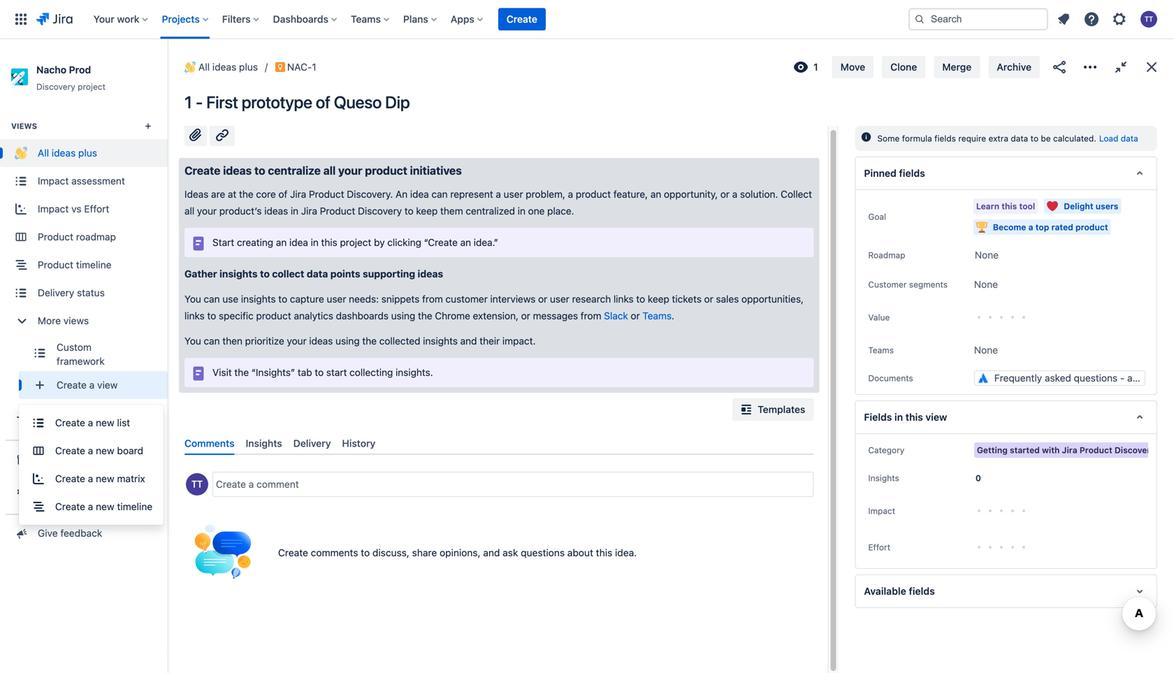 Task type: vqa. For each thing, say whether or not it's contained in the screenshot.
Nonprofit
no



Task type: describe. For each thing, give the bounding box(es) containing it.
teams inside primary element
[[351, 13, 381, 25]]

move button
[[832, 56, 874, 78]]

0 horizontal spatial insights
[[246, 438, 282, 449]]

a up centralized at the top of the page
[[496, 188, 501, 200]]

some
[[877, 134, 900, 143]]

ideas inside ideas are at the core of jira product discovery. an idea can represent a user problem, a product feature, an opportunity, or a solution. collect all your product's ideas in jira product discovery to keep them centralized in one place.
[[264, 205, 288, 217]]

using inside you can use insights to capture user needs: snippets from customer interviews or user research links to keep tickets or sales opportunities, links to specific product analytics dashboards using the chrome extension, or messages from
[[391, 310, 415, 322]]

initiatives
[[410, 164, 462, 177]]

group containing create a new list
[[19, 405, 164, 525]]

collect
[[781, 188, 812, 200]]

0 vertical spatial jira
[[290, 188, 306, 200]]

all inside group
[[38, 147, 49, 159]]

slack link
[[604, 310, 628, 322]]

share image
[[1051, 59, 1068, 75]]

delivery status link
[[0, 279, 168, 307]]

can inside ideas are at the core of jira product discovery. an idea can represent a user problem, a product feature, an opportunity, or a solution. collect all your product's ideas in jira product discovery to keep them centralized in one place.
[[432, 188, 448, 200]]

banner containing your work
[[0, 0, 1174, 39]]

1 vertical spatial links
[[185, 310, 205, 322]]

goal button
[[864, 208, 891, 225]]

timeline inside button
[[117, 501, 152, 512]]

in left one at the top of page
[[518, 205, 526, 217]]

a for create a new matrix
[[88, 473, 93, 484]]

give feedback
[[38, 527, 102, 539]]

filters
[[222, 13, 251, 25]]

a for create a comment
[[249, 479, 254, 490]]

ideas up at
[[223, 164, 252, 177]]

customer
[[868, 280, 907, 289]]

available fields element
[[855, 575, 1158, 608]]

messages
[[533, 310, 578, 322]]

value button
[[864, 309, 894, 326]]

learn
[[976, 201, 1000, 211]]

views
[[63, 315, 89, 327]]

0 horizontal spatial user
[[327, 293, 346, 305]]

0 horizontal spatial all ideas plus link
[[0, 139, 168, 167]]

create for create comments to discuss, share opinions, and ask questions about this idea.
[[278, 547, 308, 559]]

create for create a comment
[[216, 479, 246, 490]]

project settings image
[[14, 484, 28, 498]]

can for capture
[[204, 293, 220, 305]]

extra
[[989, 134, 1009, 143]]

0 vertical spatial insights
[[220, 268, 258, 280]]

to left collect
[[260, 268, 270, 280]]

create a new matrix button
[[19, 465, 164, 493]]

this left tool
[[1002, 201, 1017, 211]]

delivery status
[[38, 287, 105, 299]]

this left idea.
[[596, 547, 612, 559]]

give
[[38, 527, 58, 539]]

nac-1
[[287, 61, 316, 73]]

you can use insights to capture user needs: snippets from customer interviews or user research links to keep tickets or sales opportunities, links to specific product analytics dashboards using the chrome extension, or messages from
[[185, 293, 806, 322]]

1 horizontal spatial links
[[614, 293, 634, 305]]

1 horizontal spatial 1
[[312, 61, 316, 73]]

plus inside group
[[78, 147, 97, 159]]

in up gather insights to collect data points supporting ideas on the left top
[[311, 237, 319, 248]]

impact for vs
[[38, 203, 69, 215]]

gather
[[185, 268, 217, 280]]

plans button
[[399, 8, 442, 30]]

board
[[117, 445, 143, 456]]

dashboards button
[[269, 8, 342, 30]]

status
[[77, 287, 105, 299]]

your work button
[[89, 8, 153, 30]]

history
[[342, 438, 376, 449]]

value
[[868, 312, 890, 322]]

queso
[[334, 92, 382, 112]]

primary element
[[8, 0, 897, 39]]

impact vs effort link
[[0, 195, 168, 223]]

link issue image
[[214, 127, 231, 143]]

0 vertical spatial none
[[975, 249, 999, 261]]

insights inside you can use insights to capture user needs: snippets from customer interviews or user research links to keep tickets or sales opportunities, links to specific product analytics dashboards using the chrome extension, or messages from
[[241, 293, 276, 305]]

one
[[528, 205, 545, 217]]

share
[[412, 547, 437, 559]]

problem,
[[526, 188, 565, 200]]

a left solution.
[[732, 188, 738, 200]]

or right slack
[[631, 310, 640, 322]]

new for list
[[96, 417, 114, 428]]

templates
[[758, 404, 805, 415]]

to left be
[[1031, 134, 1039, 143]]

idea.
[[615, 547, 637, 559]]

0 horizontal spatial idea
[[289, 237, 308, 248]]

move
[[841, 61, 865, 73]]

of inside ideas are at the core of jira product discovery. an idea can represent a user problem, a product feature, an opportunity, or a solution. collect all your product's ideas in jira product discovery to keep them centralized in one place.
[[279, 188, 288, 200]]

more image
[[1082, 59, 1099, 75]]

vs
[[71, 203, 81, 215]]

the inside ideas are at the core of jira product discovery. an idea can represent a user problem, a product feature, an opportunity, or a solution. collect all your product's ideas in jira product discovery to keep them centralized in one place.
[[239, 188, 253, 200]]

them
[[440, 205, 463, 217]]

an inside ideas are at the core of jira product discovery. an idea can represent a user problem, a product feature, an opportunity, or a solution. collect all your product's ideas in jira product discovery to keep them centralized in one place.
[[651, 188, 661, 200]]

fields
[[864, 411, 892, 423]]

settings image
[[1111, 11, 1128, 28]]

"insights"
[[251, 367, 295, 378]]

custom framework
[[57, 342, 105, 367]]

0 horizontal spatial using
[[336, 335, 360, 347]]

documents button
[[864, 370, 918, 387]]

list
[[117, 417, 130, 428]]

documents
[[868, 373, 913, 383]]

a for create a view
[[89, 379, 95, 391]]

create a new list
[[55, 417, 130, 428]]

fields in this view element
[[855, 401, 1158, 434]]

1 horizontal spatial all
[[323, 164, 336, 177]]

2 horizontal spatial your
[[338, 164, 362, 177]]

or left 'sales'
[[704, 293, 713, 305]]

close image
[[1144, 59, 1160, 75]]

roadmap
[[868, 250, 906, 260]]

a up the place.
[[568, 188, 573, 200]]

to left specific
[[207, 310, 216, 322]]

1 for 1 - first prototype of queso dip
[[185, 92, 192, 112]]

0 horizontal spatial an
[[276, 237, 287, 248]]

project settings
[[38, 486, 109, 497]]

collapse image
[[1113, 59, 1130, 75]]

fields for available fields
[[909, 585, 935, 597]]

ideas inside jira product discovery navigation element
[[52, 147, 76, 159]]

this right fields
[[906, 411, 923, 423]]

projects button
[[158, 8, 214, 30]]

keep inside ideas are at the core of jira product discovery. an idea can represent a user problem, a product feature, an opportunity, or a solution. collect all your product's ideas in jira product discovery to keep them centralized in one place.
[[416, 205, 438, 217]]

:trophy: image
[[976, 222, 988, 233]]

at
[[228, 188, 236, 200]]

views
[[11, 122, 37, 131]]

ideas down analytics
[[309, 335, 333, 347]]

can for ideas
[[204, 335, 220, 347]]

2 vertical spatial insights
[[423, 335, 458, 347]]

some formula fields require extra data to be calculated. load data
[[877, 134, 1138, 143]]

segments
[[909, 280, 948, 289]]

delivery for delivery status
[[38, 287, 74, 299]]

0 horizontal spatial data
[[307, 268, 328, 280]]

you for you can use insights to capture user needs: snippets from customer interviews or user research links to keep tickets or sales opportunities, links to specific product analytics dashboards using the chrome extension, or messages from
[[185, 293, 201, 305]]

custom framework link
[[19, 335, 168, 371]]

1 vertical spatial jira
[[301, 205, 317, 217]]

formula
[[902, 134, 932, 143]]

apps button
[[447, 8, 488, 30]]

product down create ideas to centralize all your product initiatives
[[309, 188, 344, 200]]

impact assessment
[[38, 175, 125, 187]]

comments image
[[192, 522, 254, 584]]

start
[[212, 237, 234, 248]]

2 horizontal spatial user
[[550, 293, 570, 305]]

tab list containing comments
[[179, 432, 819, 455]]

1 horizontal spatial and
[[483, 547, 500, 559]]

create for create
[[507, 13, 537, 25]]

add attachment image
[[187, 127, 204, 143]]

in down centralize
[[291, 205, 299, 217]]

fields for pinned fields
[[899, 167, 925, 179]]

impact assessment link
[[0, 167, 168, 195]]

create a new board button
[[19, 437, 164, 465]]

slack
[[604, 310, 628, 322]]

dashboards
[[336, 310, 389, 322]]

product's
[[219, 205, 262, 217]]

1 horizontal spatial archive
[[997, 61, 1032, 73]]

"create
[[424, 237, 458, 248]]

create a new board
[[55, 445, 143, 456]]

idea inside ideas are at the core of jira product discovery. an idea can represent a user problem, a product feature, an opportunity, or a solution. collect all your product's ideas in jira product discovery to keep them centralized in one place.
[[410, 188, 429, 200]]

2 vertical spatial jira
[[1062, 445, 1078, 455]]

top
[[1036, 222, 1049, 232]]

to right tab
[[315, 367, 324, 378]]

create for create a new board
[[55, 445, 85, 456]]

become
[[993, 222, 1026, 232]]

:wave: image
[[15, 147, 27, 159]]

comments
[[311, 547, 358, 559]]

user inside ideas are at the core of jira product discovery. an idea can represent a user problem, a product feature, an opportunity, or a solution. collect all your product's ideas in jira product discovery to keep them centralized in one place.
[[504, 188, 523, 200]]

2 vertical spatial none
[[974, 344, 998, 356]]

impact inside "dropdown button"
[[868, 506, 895, 516]]

0 vertical spatial plus
[[239, 61, 258, 73]]

to up the slack or teams .
[[636, 293, 645, 305]]

a for create a new list
[[88, 417, 93, 428]]

work
[[117, 13, 139, 25]]

about
[[567, 547, 593, 559]]

assessment
[[71, 175, 125, 187]]

product inside 'link'
[[38, 259, 73, 271]]

to up core
[[254, 164, 265, 177]]

help image
[[1083, 11, 1100, 28]]

custom
[[57, 342, 92, 353]]

1 vertical spatial teams
[[643, 310, 672, 322]]

core
[[256, 188, 276, 200]]

product right 'with'
[[1080, 445, 1113, 455]]

appswitcher icon image
[[13, 11, 29, 28]]

1 horizontal spatial of
[[316, 92, 330, 112]]

product roadmap link
[[0, 223, 168, 251]]

2 vertical spatial discovery
[[1115, 445, 1156, 455]]

the right visit
[[234, 367, 249, 378]]

this up gather insights to collect data points supporting ideas on the left top
[[321, 237, 337, 248]]

fields in this view
[[864, 411, 947, 423]]

require
[[959, 134, 986, 143]]

create a new timeline button
[[19, 493, 164, 521]]

collecting
[[350, 367, 393, 378]]

matrix
[[117, 473, 145, 484]]

panel note image for visit
[[190, 365, 207, 382]]

clone
[[891, 61, 917, 73]]



Task type: locate. For each thing, give the bounding box(es) containing it.
prod
[[69, 64, 91, 75]]

plus up prototype
[[239, 61, 258, 73]]

create up 'ideas'
[[185, 164, 220, 177]]

sales
[[716, 293, 739, 305]]

product roadmap
[[38, 231, 116, 243]]

2 horizontal spatial discovery
[[1115, 445, 1156, 455]]

can up the them
[[432, 188, 448, 200]]

idea
[[410, 188, 429, 200], [289, 237, 308, 248]]

impact for assessment
[[38, 175, 69, 187]]

a up settings
[[88, 473, 93, 484]]

discovery inside nacho prod discovery project
[[36, 82, 75, 92]]

0 vertical spatial your
[[338, 164, 362, 177]]

notifications image
[[1055, 11, 1072, 28]]

can left use
[[204, 293, 220, 305]]

product left the feature, at the right of the page
[[576, 188, 611, 200]]

1 horizontal spatial all ideas plus
[[199, 61, 258, 73]]

an right creating
[[276, 237, 287, 248]]

category
[[868, 445, 905, 455]]

your down 'ideas'
[[197, 205, 217, 217]]

panel note image left start
[[190, 235, 207, 252]]

1 horizontal spatial teams button
[[864, 342, 898, 359]]

delivery up "more"
[[38, 287, 74, 299]]

opportunities,
[[742, 293, 804, 305]]

group containing all ideas plus
[[0, 103, 168, 440]]

collected
[[379, 335, 420, 347]]

calculated.
[[1053, 134, 1097, 143]]

0
[[976, 473, 981, 483]]

2 vertical spatial teams
[[868, 345, 894, 355]]

0 vertical spatial view
[[97, 379, 118, 391]]

of
[[316, 92, 330, 112], [279, 188, 288, 200]]

be
[[1041, 134, 1051, 143]]

0 vertical spatial panel note image
[[190, 235, 207, 252]]

1 vertical spatial idea
[[289, 237, 308, 248]]

insights.
[[396, 367, 433, 378]]

0 horizontal spatial discovery
[[36, 82, 75, 92]]

banner
[[0, 0, 1174, 39]]

freque
[[1145, 370, 1174, 382]]

links left specific
[[185, 310, 205, 322]]

all ideas plus up first
[[199, 61, 258, 73]]

panel note image
[[190, 235, 207, 252], [190, 365, 207, 382]]

jira image
[[36, 11, 73, 28], [36, 11, 73, 28]]

a for create a new board
[[88, 445, 93, 456]]

1 horizontal spatial your
[[287, 335, 307, 347]]

product up the start creating an idea in this project by clicking "create an idea."
[[320, 205, 355, 217]]

1 horizontal spatial using
[[391, 310, 415, 322]]

1 horizontal spatial data
[[1011, 134, 1028, 143]]

a down framework
[[89, 379, 95, 391]]

tool
[[1019, 201, 1035, 211]]

ideas up first
[[212, 61, 236, 73]]

from up chrome
[[422, 293, 443, 305]]

getting started with jira product discovery
[[977, 445, 1156, 455]]

0 vertical spatial all ideas plus
[[199, 61, 258, 73]]

0 horizontal spatial view
[[97, 379, 118, 391]]

0 horizontal spatial archive button
[[0, 445, 168, 473]]

product up delivery status
[[38, 259, 73, 271]]

your profile and settings image
[[1141, 11, 1158, 28]]

1 vertical spatial all ideas plus
[[38, 147, 97, 159]]

needs:
[[349, 293, 379, 305]]

create left comments
[[278, 547, 308, 559]]

use
[[222, 293, 238, 305]]

load data button
[[1099, 134, 1138, 143]]

3 new from the top
[[96, 473, 114, 484]]

archive button
[[989, 56, 1040, 78], [0, 445, 168, 473]]

0 horizontal spatial delivery
[[38, 287, 74, 299]]

product inside you can use insights to capture user needs: snippets from customer interviews or user research links to keep tickets or sales opportunities, links to specific product analytics dashboards using the chrome extension, or messages from
[[256, 310, 291, 322]]

Search field
[[909, 8, 1048, 30]]

1 horizontal spatial from
[[581, 310, 601, 322]]

effort inside 'link'
[[84, 203, 109, 215]]

0 horizontal spatial all
[[38, 147, 49, 159]]

project down prod
[[78, 82, 106, 92]]

1 vertical spatial discovery
[[358, 205, 402, 217]]

2 panel note image from the top
[[190, 365, 207, 382]]

a for create a new timeline
[[88, 501, 93, 512]]

0 vertical spatial timeline
[[76, 259, 112, 271]]

view inside dropdown button
[[97, 379, 118, 391]]

0 horizontal spatial project
[[78, 82, 106, 92]]

fields right pinned
[[899, 167, 925, 179]]

ideas up impact assessment
[[52, 147, 76, 159]]

create
[[507, 13, 537, 25], [185, 164, 220, 177], [57, 379, 87, 391], [55, 417, 85, 428], [55, 445, 85, 456], [55, 473, 85, 484], [216, 479, 246, 490], [55, 501, 85, 512], [278, 547, 308, 559]]

tickets
[[672, 293, 702, 305]]

feedback
[[60, 527, 102, 539]]

customer
[[446, 293, 488, 305]]

the left chrome
[[418, 310, 432, 322]]

timeline inside 'link'
[[76, 259, 112, 271]]

1 vertical spatial project
[[340, 237, 371, 248]]

editor templates image
[[738, 401, 755, 418]]

nac-
[[287, 61, 312, 73]]

0 vertical spatial all
[[199, 61, 210, 73]]

then
[[222, 335, 242, 347]]

create a new timeline
[[55, 501, 152, 512]]

create inside button
[[55, 501, 85, 512]]

ideas down "create
[[418, 268, 443, 280]]

1 vertical spatial none
[[974, 279, 998, 290]]

jira down create ideas to centralize all your product initiatives
[[301, 205, 317, 217]]

0 vertical spatial keep
[[416, 205, 438, 217]]

clone button
[[882, 56, 926, 78]]

archive button left share image
[[989, 56, 1040, 78]]

prioritize
[[245, 335, 284, 347]]

impact inside 'link'
[[38, 203, 69, 215]]

keep inside you can use insights to capture user needs: snippets from customer interviews or user research links to keep tickets or sales opportunities, links to specific product analytics dashboards using the chrome extension, or messages from
[[648, 293, 669, 305]]

data up capture
[[307, 268, 328, 280]]

effort inside popup button
[[868, 542, 891, 552]]

collect
[[272, 268, 304, 280]]

feedback image
[[14, 526, 28, 540]]

plus up impact assessment link
[[78, 147, 97, 159]]

teams up documents
[[868, 345, 894, 355]]

new for timeline
[[96, 501, 114, 512]]

create inside primary element
[[507, 13, 537, 25]]

solution.
[[740, 188, 778, 200]]

create for create a new matrix
[[55, 473, 85, 484]]

all inside ideas are at the core of jira product discovery. an idea can represent a user problem, a product feature, an opportunity, or a solution. collect all your product's ideas in jira product discovery to keep them centralized in one place.
[[185, 205, 194, 217]]

create down project settings
[[55, 501, 85, 512]]

new inside 'button'
[[96, 473, 114, 484]]

0 vertical spatial all ideas plus link
[[182, 59, 258, 75]]

1 horizontal spatial all ideas plus link
[[182, 59, 258, 75]]

1 vertical spatial insights
[[868, 473, 899, 483]]

points
[[330, 268, 360, 280]]

a left top on the right of page
[[1029, 222, 1033, 232]]

1 new from the top
[[96, 417, 114, 428]]

the down 'dashboards'
[[362, 335, 377, 347]]

0 vertical spatial fields
[[935, 134, 956, 143]]

1 horizontal spatial plus
[[239, 61, 258, 73]]

tab
[[298, 367, 312, 378]]

more views link
[[0, 307, 168, 335]]

create inside 'button'
[[55, 473, 85, 484]]

product up prioritize
[[256, 310, 291, 322]]

create for create a view
[[57, 379, 87, 391]]

a for become a top rated product
[[1029, 222, 1033, 232]]

1 horizontal spatial all
[[199, 61, 210, 73]]

delivery inside tab list
[[293, 438, 331, 449]]

your
[[338, 164, 362, 177], [197, 205, 217, 217], [287, 335, 307, 347]]

create comments to discuss, share opinions, and ask questions about this idea.
[[278, 547, 637, 559]]

1 vertical spatial you
[[185, 335, 201, 347]]

view
[[97, 379, 118, 391], [926, 411, 947, 423]]

plus
[[239, 61, 258, 73], [78, 147, 97, 159]]

product
[[365, 164, 407, 177], [576, 188, 611, 200], [1076, 222, 1108, 232], [256, 310, 291, 322]]

-
[[196, 92, 203, 112]]

discovery inside ideas are at the core of jira product discovery. an idea can represent a user problem, a product feature, an opportunity, or a solution. collect all your product's ideas in jira product discovery to keep them centralized in one place.
[[358, 205, 402, 217]]

impact.
[[502, 335, 536, 347]]

create for create a new timeline
[[55, 501, 85, 512]]

using
[[391, 310, 415, 322], [336, 335, 360, 347]]

a inside button
[[88, 501, 93, 512]]

links up the 'slack' link
[[614, 293, 634, 305]]

product timeline link
[[0, 251, 168, 279]]

tab list
[[179, 432, 819, 455]]

comments
[[185, 438, 235, 449]]

to left the discuss,
[[361, 547, 370, 559]]

a down settings
[[88, 501, 93, 512]]

centralize
[[268, 164, 321, 177]]

2 horizontal spatial 1
[[814, 61, 818, 73]]

1 horizontal spatial teams
[[643, 310, 672, 322]]

1 vertical spatial view
[[926, 411, 947, 423]]

nac-1 link
[[273, 59, 326, 75]]

all
[[199, 61, 210, 73], [38, 147, 49, 159]]

1 - first prototype of queso dip
[[185, 92, 410, 112]]

0 horizontal spatial of
[[279, 188, 288, 200]]

new for board
[[96, 445, 114, 456]]

user down points
[[327, 293, 346, 305]]

create down framework
[[57, 379, 87, 391]]

data right extra
[[1011, 134, 1028, 143]]

merge
[[942, 61, 972, 73]]

info image
[[861, 131, 872, 143]]

create for create ideas to centralize all your product initiatives
[[185, 164, 220, 177]]

or inside ideas are at the core of jira product discovery. an idea can represent a user problem, a product feature, an opportunity, or a solution. collect all your product's ideas in jira product discovery to keep them centralized in one place.
[[721, 188, 730, 200]]

0 vertical spatial project
[[78, 82, 106, 92]]

a inside 'button'
[[88, 473, 93, 484]]

2 horizontal spatial an
[[651, 188, 661, 200]]

visit
[[212, 367, 232, 378]]

:heart: image
[[1047, 201, 1058, 212], [1047, 201, 1058, 212]]

2 horizontal spatial data
[[1121, 134, 1138, 143]]

opportunity,
[[664, 188, 718, 200]]

settings
[[72, 486, 109, 497]]

your inside ideas are at the core of jira product discovery. an idea can represent a user problem, a product feature, an opportunity, or a solution. collect all your product's ideas in jira product discovery to keep them centralized in one place.
[[197, 205, 217, 217]]

product timeline
[[38, 259, 112, 271]]

jira down centralize
[[290, 188, 306, 200]]

0 horizontal spatial from
[[422, 293, 443, 305]]

freque link
[[975, 370, 1174, 385]]

1 horizontal spatial timeline
[[117, 501, 152, 512]]

the right at
[[239, 188, 253, 200]]

0 vertical spatial and
[[460, 335, 477, 347]]

teams button left "plans"
[[347, 8, 395, 30]]

create down comments
[[216, 479, 246, 490]]

2 new from the top
[[96, 445, 114, 456]]

1 horizontal spatial an
[[460, 237, 471, 248]]

create for create a new list
[[55, 417, 85, 428]]

create inside dropdown button
[[57, 379, 87, 391]]

can left then
[[204, 335, 220, 347]]

new left list
[[96, 417, 114, 428]]

0 vertical spatial archive button
[[989, 56, 1040, 78]]

1 inside popup button
[[814, 61, 818, 73]]

a left comment
[[249, 479, 254, 490]]

project inside nacho prod discovery project
[[78, 82, 106, 92]]

0 horizontal spatial teams button
[[347, 8, 395, 30]]

dip
[[385, 92, 410, 112]]

archive inside jira product discovery navigation element
[[38, 453, 72, 465]]

learn this tool
[[976, 201, 1035, 211]]

archive
[[997, 61, 1032, 73], [38, 453, 72, 465]]

delivery for delivery
[[293, 438, 331, 449]]

group
[[0, 103, 168, 440], [19, 405, 164, 525]]

product down impact vs effort
[[38, 231, 73, 243]]

0 vertical spatial of
[[316, 92, 330, 112]]

or down interviews
[[521, 310, 530, 322]]

analytics
[[294, 310, 333, 322]]

extension,
[[473, 310, 519, 322]]

1 horizontal spatial idea
[[410, 188, 429, 200]]

view right fields
[[926, 411, 947, 423]]

goal
[[868, 212, 886, 222]]

idea right an
[[410, 188, 429, 200]]

all ideas plus inside group
[[38, 147, 97, 159]]

1 vertical spatial teams button
[[864, 342, 898, 359]]

delivery left the "history"
[[293, 438, 331, 449]]

create a view
[[57, 379, 118, 391]]

opinions,
[[440, 547, 481, 559]]

1 left move
[[814, 61, 818, 73]]

1 vertical spatial can
[[204, 293, 220, 305]]

search image
[[914, 14, 925, 25]]

:wave: image
[[185, 62, 196, 73], [185, 62, 196, 73], [15, 147, 27, 159]]

you can then prioritize your ideas using the collected insights and their impact.
[[185, 335, 536, 347]]

create ideas to centralize all your product initiatives
[[185, 164, 462, 177]]

0 vertical spatial teams
[[351, 13, 381, 25]]

archive left share image
[[997, 61, 1032, 73]]

1 you from the top
[[185, 293, 201, 305]]

1 horizontal spatial view
[[926, 411, 947, 423]]

0 horizontal spatial timeline
[[76, 259, 112, 271]]

0 horizontal spatial archive
[[38, 453, 72, 465]]

research
[[572, 293, 611, 305]]

effort right vs
[[84, 203, 109, 215]]

fields right available
[[909, 585, 935, 597]]

in right fields
[[895, 411, 903, 423]]

you down gather
[[185, 293, 201, 305]]

2 vertical spatial impact
[[868, 506, 895, 516]]

idea up collect
[[289, 237, 308, 248]]

1 vertical spatial insights
[[241, 293, 276, 305]]

0 vertical spatial can
[[432, 188, 448, 200]]

create up the create a new board button
[[55, 417, 85, 428]]

1 vertical spatial fields
[[899, 167, 925, 179]]

panel note image for start
[[190, 235, 207, 252]]

0 vertical spatial you
[[185, 293, 201, 305]]

supporting
[[363, 268, 415, 280]]

to down an
[[405, 205, 414, 217]]

:trophy: image
[[976, 222, 988, 233]]

1 horizontal spatial insights
[[868, 473, 899, 483]]

2 vertical spatial can
[[204, 335, 220, 347]]

1 vertical spatial your
[[197, 205, 217, 217]]

or left solution.
[[721, 188, 730, 200]]

0 vertical spatial delivery
[[38, 287, 74, 299]]

2 vertical spatial fields
[[909, 585, 935, 597]]

timeline
[[76, 259, 112, 271], [117, 501, 152, 512]]

1 vertical spatial keep
[[648, 293, 669, 305]]

1 vertical spatial impact
[[38, 203, 69, 215]]

users
[[1096, 201, 1119, 211]]

2 vertical spatial your
[[287, 335, 307, 347]]

jira product discovery navigation element
[[0, 39, 168, 673]]

data
[[1011, 134, 1028, 143], [1121, 134, 1138, 143], [307, 268, 328, 280]]

from
[[422, 293, 443, 305], [581, 310, 601, 322]]

0 vertical spatial discovery
[[36, 82, 75, 92]]

a inside dropdown button
[[89, 379, 95, 391]]

to inside ideas are at the core of jira product discovery. an idea can represent a user problem, a product feature, an opportunity, or a solution. collect all your product's ideas in jira product discovery to keep them centralized in one place.
[[405, 205, 414, 217]]

0 horizontal spatial and
[[460, 335, 477, 347]]

new inside button
[[96, 501, 114, 512]]

current project sidebar image
[[152, 56, 183, 84]]

questions
[[521, 547, 565, 559]]

create down create a new list button
[[55, 445, 85, 456]]

insights button
[[864, 470, 904, 486]]

pinned fields element
[[855, 157, 1158, 190]]

start creating an idea in this project by clicking "create an idea."
[[212, 237, 498, 248]]

1 vertical spatial archive
[[38, 453, 72, 465]]

insights inside dropdown button
[[868, 473, 899, 483]]

an left idea."
[[460, 237, 471, 248]]

keep left the them
[[416, 205, 438, 217]]

create up project settings
[[55, 473, 85, 484]]

0 vertical spatial links
[[614, 293, 634, 305]]

customer segments button
[[864, 276, 952, 293]]

new up settings
[[96, 473, 114, 484]]

1 vertical spatial of
[[279, 188, 288, 200]]

available
[[864, 585, 906, 597]]

insights up use
[[220, 268, 258, 280]]

clicking
[[387, 237, 421, 248]]

0 horizontal spatial plus
[[78, 147, 97, 159]]

can inside you can use insights to capture user needs: snippets from customer interviews or user research links to keep tickets or sales opportunities, links to specific product analytics dashboards using the chrome extension, or messages from
[[204, 293, 220, 305]]

your down analytics
[[287, 335, 307, 347]]

1 horizontal spatial project
[[340, 237, 371, 248]]

more
[[38, 315, 61, 327]]

all up - in the left top of the page
[[199, 61, 210, 73]]

to left capture
[[278, 293, 287, 305]]

a up the create a new board button
[[88, 417, 93, 428]]

teams button inside primary element
[[347, 8, 395, 30]]

user
[[504, 188, 523, 200], [327, 293, 346, 305], [550, 293, 570, 305]]

insights down chrome
[[423, 335, 458, 347]]

new left board
[[96, 445, 114, 456]]

you inside you can use insights to capture user needs: snippets from customer interviews or user research links to keep tickets or sales opportunities, links to specific product analytics dashboards using the chrome extension, or messages from
[[185, 293, 201, 305]]

and left ask
[[483, 547, 500, 559]]

1 vertical spatial effort
[[868, 542, 891, 552]]

1 horizontal spatial discovery
[[358, 205, 402, 217]]

teams button up documents
[[864, 342, 898, 359]]

1 button
[[791, 56, 824, 78]]

effort down impact "dropdown button"
[[868, 542, 891, 552]]

1 for 1
[[814, 61, 818, 73]]

the inside you can use insights to capture user needs: snippets from customer interviews or user research links to keep tickets or sales opportunities, links to specific product analytics dashboards using the chrome extension, or messages from
[[418, 310, 432, 322]]

0 vertical spatial teams button
[[347, 8, 395, 30]]

user up messages
[[550, 293, 570, 305]]

you for you can then prioritize your ideas using the collected insights and their impact.
[[185, 335, 201, 347]]

1 horizontal spatial effort
[[868, 542, 891, 552]]

delivery inside group
[[38, 287, 74, 299]]

1 panel note image from the top
[[190, 235, 207, 252]]

effort
[[84, 203, 109, 215], [868, 542, 891, 552]]

2 you from the top
[[185, 335, 201, 347]]

impact down insights dropdown button
[[868, 506, 895, 516]]

0 horizontal spatial links
[[185, 310, 205, 322]]

new for matrix
[[96, 473, 114, 484]]

product up an
[[365, 164, 407, 177]]

teams right the 'slack' link
[[643, 310, 672, 322]]

getting
[[977, 445, 1008, 455]]

4 new from the top
[[96, 501, 114, 512]]

0 horizontal spatial teams
[[351, 13, 381, 25]]

product down delight users
[[1076, 222, 1108, 232]]

all ideas plus link up impact assessment
[[0, 139, 168, 167]]

0 vertical spatial idea
[[410, 188, 429, 200]]

using down snippets
[[391, 310, 415, 322]]

view down custom framework link
[[97, 379, 118, 391]]

0 horizontal spatial your
[[197, 205, 217, 217]]

or up messages
[[538, 293, 547, 305]]

are
[[211, 188, 225, 200]]

1 vertical spatial all
[[38, 147, 49, 159]]

create a new list button
[[19, 409, 164, 437]]

data right 'load'
[[1121, 134, 1138, 143]]

product inside ideas are at the core of jira product discovery. an idea can represent a user problem, a product feature, an opportunity, or a solution. collect all your product's ideas in jira product discovery to keep them centralized in one place.
[[576, 188, 611, 200]]

ideas down core
[[264, 205, 288, 217]]

1 vertical spatial archive button
[[0, 445, 168, 473]]



